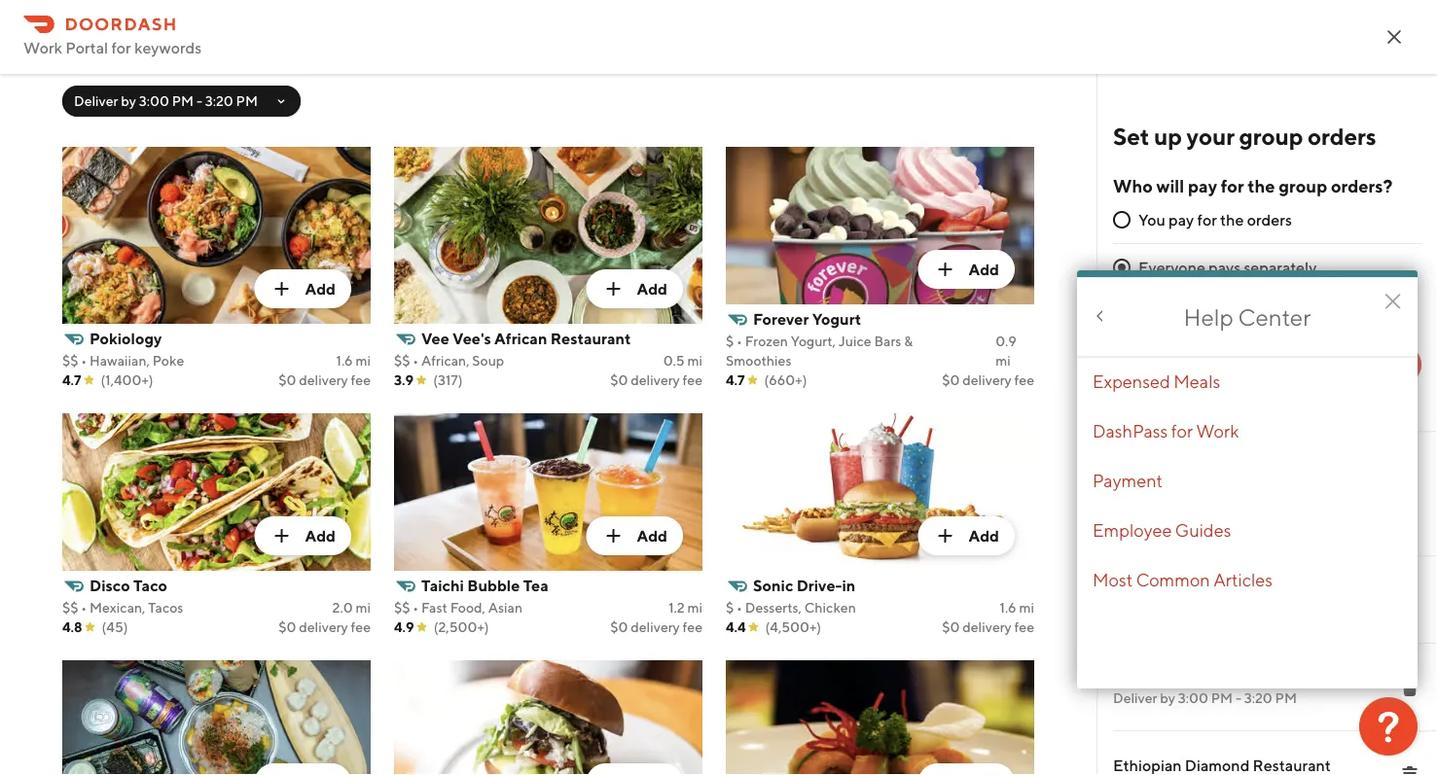 Task type: vqa. For each thing, say whether or not it's contained in the screenshot.
31 Tue
yes



Task type: describe. For each thing, give the bounding box(es) containing it.
go
[[58, 557, 80, 576]]

0 vertical spatial restaurant
[[551, 330, 631, 348]]

(2,000+)
[[102, 106, 158, 122]]

clark
[[90, 63, 128, 81]]

by up ethiopian at the bottom
[[1161, 691, 1176, 707]]

$0 for vee vee's african restaurant
[[611, 372, 628, 388]]

• for sonic
[[737, 600, 743, 616]]

clark el ranchito
[[90, 63, 215, 81]]

$$ for disco taco
[[62, 600, 78, 616]]

delivery for clark el ranchito
[[299, 106, 348, 122]]

portal for piatto pronto
[[65, 38, 108, 57]]

pizza
[[1156, 582, 1193, 600]]

4.8
[[62, 620, 82, 636]]

delivery for taichi bubble tea
[[631, 620, 680, 636]]

new order button for 7
[[587, 617, 762, 648]]

who
[[1114, 175, 1153, 196]]

(317)
[[433, 372, 463, 388]]

tue for 7
[[611, 560, 637, 579]]

orders inside start group orders button
[[1287, 356, 1338, 374]]

share
[[1210, 76, 1251, 95]]

$$ for taichi bubble tea
[[394, 600, 410, 616]]

You pay for the orders radio
[[1114, 211, 1131, 229]]

• for taichi
[[413, 600, 419, 616]]

order for 1
[[872, 216, 910, 232]]

open resource center image
[[1360, 698, 1418, 756]]

Everyone pays separately radio
[[1114, 259, 1131, 276]]

employee guides
[[1093, 520, 1232, 541]]

wed for 1
[[846, 151, 880, 170]]

- inside deliver by 3:00 pm - 3:20 pm dropdown button
[[197, 93, 202, 109]]

add button for sonic drive-in
[[918, 517, 1015, 556]]

• for forever
[[737, 333, 743, 349]]

$0 for forever yogurt
[[942, 372, 960, 388]]

0 vertical spatial the
[[1248, 175, 1276, 196]]

1.2 mi
[[669, 600, 703, 616]]

for inside × group
[[1172, 421, 1194, 442]]

ranchito
[[149, 63, 215, 81]]

most common articles
[[1093, 570, 1273, 591]]

add button for disco taco
[[255, 517, 351, 556]]

billing history link
[[0, 460, 311, 499]]

winthrop
[[737, 76, 806, 95]]

other
[[1233, 304, 1266, 320]]

budget
[[1145, 304, 1190, 320]]

methods
[[125, 428, 189, 446]]

piatto
[[1114, 494, 1157, 513]]

meal
[[1254, 76, 1290, 95]]

support
[[58, 600, 116, 619]]

work portal for keywords for 31
[[23, 38, 202, 57]]

vouchers link
[[0, 160, 311, 199]]

help
[[1184, 303, 1234, 331]]

taichi
[[421, 577, 464, 595]]

2023
[[602, 72, 658, 99]]

guides
[[1176, 520, 1232, 541]]

delete image for 3:00
[[1399, 677, 1422, 700]]

drive-
[[797, 577, 842, 595]]

group inside button
[[1237, 356, 1284, 374]]

orders inside group orders link
[[108, 256, 159, 274]]

$ • mexican, delivery
[[62, 86, 191, 102]]

work portal for keywords for piatto pronto
[[23, 38, 202, 57]]

start group orders button
[[1114, 346, 1422, 384]]

5863 n winthrop ave button
[[666, 66, 879, 105]]

you
[[1139, 211, 1166, 229]]

taichi bubble tea
[[421, 577, 549, 595]]

$$ • african, soup
[[394, 353, 504, 369]]

3.9
[[394, 372, 414, 388]]

$ for sonic
[[726, 600, 734, 616]]

mexican, for delivery
[[82, 86, 137, 102]]

sonic drive-in
[[753, 577, 856, 595]]

(2,500+)
[[434, 620, 489, 636]]

3
[[1188, 146, 1201, 174]]

new order button down who will pay for the group orders?
[[1188, 208, 1363, 239]]

chicken
[[805, 600, 856, 616]]

$0 delivery fee for pokiology
[[279, 372, 371, 388]]

bienmesabe
[[753, 63, 843, 81]]

employees link
[[0, 332, 311, 371]]

ethiopian
[[1114, 757, 1182, 775]]

$0 for taichi bubble tea
[[611, 620, 628, 636]]

(45)
[[102, 620, 128, 636]]

disco taco
[[90, 577, 167, 595]]

new for 9
[[1040, 624, 1069, 641]]

forever
[[753, 310, 809, 329]]

new for 6
[[439, 624, 468, 641]]

african,
[[421, 353, 470, 369]]

mi for taichi bubble tea
[[688, 600, 703, 616]]

dashpass for work for dashpass for work 'link'
[[58, 213, 191, 231]]

&
[[904, 333, 913, 349]]

portal for 31
[[65, 38, 108, 57]]

bubble
[[468, 577, 520, 595]]

any
[[1208, 304, 1230, 320]]

2.0 mi
[[333, 600, 371, 616]]

1 vertical spatial restaurant
[[1253, 757, 1332, 775]]

tea
[[523, 577, 549, 595]]

1.2
[[669, 600, 685, 616]]

2 vertical spatial 3:20
[[1245, 691, 1273, 707]]

$0 for pokiology
[[279, 372, 296, 388]]

payment methods
[[58, 428, 189, 446]]

add button for vee vee's african restaurant
[[586, 270, 683, 309]]

6
[[386, 555, 401, 583]]

add for taichi bubble tea
[[637, 527, 668, 546]]

add button for taichi bubble tea
[[586, 517, 683, 556]]

mi for vee vee's african restaurant
[[688, 353, 703, 369]]

dashpass for dashpass for work button
[[1093, 421, 1168, 442]]

3:20 inside piatto pronto deliver by 3:00 pm - 3:20 pm
[[1245, 515, 1273, 531]]

1.6 mi for sonic drive-in
[[1000, 600, 1035, 616]]

diamond
[[1185, 757, 1250, 775]]

new order for 1
[[840, 216, 910, 232]]

vee's
[[453, 330, 491, 348]]

expensed for expensed meals link
[[58, 127, 128, 146]]

new order button for 6
[[386, 617, 561, 648]]

fee for forever yogurt
[[1015, 372, 1035, 388]]

new order for 9
[[1040, 624, 1110, 641]]

$0 delivery fee for sonic drive-in
[[942, 620, 1035, 636]]

can
[[1216, 285, 1238, 301]]

deliver inside dropdown button
[[74, 93, 118, 109]]

new order for 2
[[1040, 216, 1110, 232]]

- left woodfire
[[469, 72, 479, 99]]

2.0
[[333, 600, 353, 616]]

orders?
[[1332, 175, 1393, 196]]

november
[[483, 72, 597, 99]]

delivery for pokiology
[[299, 372, 348, 388]]

keywords for 31
[[134, 38, 202, 57]]

new for 2
[[1040, 216, 1069, 232]]

added stores (4)
[[1114, 448, 1252, 469]]

help center
[[1184, 303, 1312, 331]]

mon for 30
[[428, 151, 461, 170]]

1 vertical spatial deliver by 3:00 pm - 3:20 pm
[[1114, 691, 1298, 707]]

october
[[374, 72, 464, 99]]

thu for 2
[[1012, 151, 1040, 170]]

by inside deliver by 3:00 pm - 3:20 pm dropdown button
[[121, 93, 136, 109]]

10
[[1188, 555, 1213, 583]]

meals for expensed meals link
[[132, 127, 174, 146]]

pokiology
[[90, 330, 162, 348]]

andiamo woodfire pizzaria
[[421, 63, 620, 81]]

payment for payment
[[1093, 471, 1163, 492]]

delivery for sonic drive-in
[[963, 620, 1012, 636]]

deliver by 3:00 pm - 3:20 pm inside dropdown button
[[74, 93, 258, 109]]

dashpass for work for dashpass for work button
[[1093, 421, 1240, 442]]

new order button for 1
[[787, 208, 962, 239]]

new order for 6
[[439, 624, 509, 641]]

0 horizontal spatial the
[[1221, 211, 1244, 229]]

expensed meals link
[[0, 117, 311, 156]]

$$ • mexican, tacos
[[62, 600, 183, 616]]

(660+)
[[765, 372, 807, 388]]

home link
[[0, 74, 311, 113]]

mi for pokiology
[[356, 353, 371, 369]]

0.5 mi
[[664, 353, 703, 369]]

dashpass for dashpass for work 'link'
[[58, 213, 126, 231]]

2 vertical spatial deliver
[[1114, 691, 1158, 707]]

mexican, for tacos
[[90, 600, 146, 616]]

0.9 mi
[[996, 333, 1017, 369]]

new for 1
[[840, 216, 869, 232]]

stores
[[1173, 448, 1225, 469]]

fee for sonic drive-in
[[1015, 620, 1035, 636]]

meals for expensed meals button
[[1174, 371, 1221, 392]]

andiamo
[[421, 63, 487, 81]]

weekends
[[970, 76, 1042, 95]]

to
[[83, 557, 98, 576]]

fast
[[421, 600, 448, 616]]

5863 n winthrop ave
[[681, 76, 837, 95]]

taco
[[133, 577, 167, 595]]



Task type: locate. For each thing, give the bounding box(es) containing it.
added
[[1114, 448, 1169, 469]]

1 horizontal spatial 1.6 mi
[[1000, 600, 1035, 616]]

0 vertical spatial 3:00
[[139, 93, 169, 109]]

new order button down 1.2
[[587, 617, 762, 648]]

0 horizontal spatial restaurant
[[551, 330, 631, 348]]

$0 for disco taco
[[279, 620, 296, 636]]

$ • frozen yogurt, juice bars & smoothies
[[726, 333, 913, 369]]

$0 delivery fee for taichi bubble tea
[[611, 620, 703, 636]]

blaze pizza
[[1114, 582, 1193, 600]]

billing history
[[58, 471, 157, 489]]

pizzaria
[[562, 63, 620, 81]]

$$ • fast food, asian
[[394, 600, 523, 616]]

delete image
[[1399, 501, 1422, 525]]

pronto
[[1160, 494, 1209, 513]]

2 delete image from the top
[[1399, 677, 1422, 700]]

$$
[[62, 353, 78, 369], [394, 353, 410, 369], [62, 600, 78, 616], [394, 600, 410, 616]]

$
[[62, 86, 70, 102], [726, 333, 734, 349], [726, 600, 734, 616]]

0 horizontal spatial orders
[[1248, 211, 1293, 229]]

mexican,
[[82, 86, 137, 102], [90, 600, 146, 616]]

1 horizontal spatial 4.7
[[726, 372, 745, 388]]

1 delete image from the top
[[1399, 589, 1422, 612]]

(4)
[[1228, 448, 1252, 469]]

0 vertical spatial orders
[[1308, 122, 1377, 150]]

2 vertical spatial $
[[726, 600, 734, 616]]

0 horizontal spatial meals
[[132, 127, 174, 146]]

1 horizontal spatial meals
[[1174, 371, 1221, 392]]

orders for you pay for the orders
[[1248, 211, 1293, 229]]

1.6 for sonic drive-in
[[1000, 600, 1017, 616]]

deliver inside piatto pronto deliver by 3:00 pm - 3:20 pm
[[1114, 515, 1158, 531]]

$$ for vee vee's african restaurant
[[394, 353, 410, 369]]

1 vertical spatial pay
[[1169, 211, 1195, 229]]

$0 for clark el ranchito
[[279, 106, 296, 122]]

work portal for keywords
[[23, 38, 202, 57], [23, 38, 202, 57]]

1 vertical spatial expensed meals
[[1093, 371, 1221, 392]]

0 vertical spatial delete image
[[1399, 589, 1422, 612]]

pay for will
[[1188, 175, 1218, 196]]

expensed up vouchers
[[58, 127, 128, 146]]

2 thu from the top
[[1013, 560, 1041, 579]]

$0 delivery fee for disco taco
[[279, 620, 371, 636]]

thu for 9
[[1013, 560, 1041, 579]]

deliver by 3:00 pm - 3:20 pm down "clark el ranchito"
[[74, 93, 258, 109]]

3:20 inside dropdown button
[[205, 93, 233, 109]]

4.7 for forever yogurt
[[726, 372, 745, 388]]

delete image
[[1399, 589, 1422, 612], [1399, 677, 1422, 700], [1399, 764, 1422, 776]]

4.7
[[62, 372, 81, 388], [726, 372, 745, 388]]

separately
[[1244, 258, 1317, 277]]

payment methods link
[[0, 418, 311, 457]]

pay down 3
[[1188, 175, 1218, 196]]

1 vertical spatial 1.6
[[1000, 600, 1017, 616]]

group down meal
[[1240, 122, 1304, 150]]

$0 delivery fee for vee vee's african restaurant
[[611, 372, 703, 388]]

orders down payment
[[1287, 356, 1338, 374]]

soup
[[472, 353, 504, 369]]

dashpass for work inside × group
[[1093, 421, 1240, 442]]

wed for 8
[[813, 560, 848, 579]]

meals up dashpass for work button
[[1174, 371, 1221, 392]]

1 vertical spatial 4.4
[[726, 620, 746, 636]]

share meal calendar button
[[1159, 66, 1375, 105]]

dashpass for work
[[58, 213, 191, 231], [1093, 421, 1240, 442]]

payment
[[58, 428, 122, 446], [1093, 471, 1163, 492]]

1 vertical spatial mon
[[412, 560, 445, 579]]

expensed up dashpass for work button
[[1093, 371, 1171, 392]]

Show weekends checkbox
[[902, 77, 920, 94]]

keywords for piatto pronto
[[134, 38, 202, 57]]

0 vertical spatial $
[[62, 86, 70, 102]]

1 horizontal spatial payment
[[1093, 471, 1163, 492]]

new order button down '1'
[[787, 208, 962, 239]]

2 4.7 from the left
[[726, 372, 745, 388]]

1 vertical spatial mexican,
[[90, 600, 146, 616]]

doordash.com
[[101, 557, 206, 576]]

$$ for pokiology
[[62, 353, 78, 369]]

go to doordash.com
[[58, 557, 206, 576]]

fee for vee vee's african restaurant
[[683, 372, 703, 388]]

delivery for forever yogurt
[[963, 372, 1012, 388]]

add button for pokiology
[[255, 270, 351, 309]]

calendar
[[1294, 76, 1360, 95]]

0 vertical spatial 4.4
[[62, 106, 82, 122]]

1 vertical spatial $
[[726, 333, 734, 349]]

employees up (1,400+)
[[58, 342, 137, 361]]

0 vertical spatial meals
[[132, 127, 174, 146]]

dashpass for work button
[[1093, 421, 1240, 442]]

1 vertical spatial dashpass for work
[[1093, 421, 1240, 442]]

expensed meals inside expensed meals link
[[58, 127, 174, 146]]

0 vertical spatial tue
[[621, 151, 648, 170]]

0 horizontal spatial expensed meals
[[58, 127, 174, 146]]

3:00 inside dropdown button
[[139, 93, 169, 109]]

fee
[[351, 106, 371, 122], [351, 372, 371, 388], [683, 372, 703, 388], [1015, 372, 1035, 388], [351, 620, 371, 636], [683, 620, 703, 636], [1015, 620, 1035, 636]]

wed
[[846, 151, 880, 170], [813, 560, 848, 579]]

1 vertical spatial deliver
[[1114, 515, 1158, 531]]

- down the ranchito at the top
[[197, 93, 202, 109]]

1 horizontal spatial restaurant
[[1253, 757, 1332, 775]]

employees inside employees link
[[58, 342, 137, 361]]

$0 for sonic drive-in
[[942, 620, 960, 636]]

2 vertical spatial pay
[[1241, 285, 1263, 301]]

pm
[[172, 93, 194, 109], [236, 93, 258, 109], [1212, 515, 1233, 531], [1276, 515, 1298, 531], [1212, 691, 1233, 707], [1276, 691, 1298, 707]]

in
[[842, 577, 856, 595]]

tue for 31
[[621, 151, 648, 170]]

close image
[[1383, 25, 1407, 49]]

3:20 up fri
[[1245, 515, 1273, 531]]

pay up other
[[1241, 285, 1263, 301]]

most
[[1093, 570, 1133, 591]]

1 horizontal spatial expensed meals
[[1093, 371, 1221, 392]]

fee for disco taco
[[351, 620, 371, 636]]

payment inside × group
[[1093, 471, 1163, 492]]

1.6 for pokiology
[[336, 353, 353, 369]]

order for 7
[[671, 624, 709, 641]]

desserts,
[[745, 600, 802, 616]]

expensed inside expensed meals link
[[58, 127, 128, 146]]

2 vertical spatial 3:00
[[1179, 691, 1209, 707]]

0 horizontal spatial dashpass
[[58, 213, 126, 231]]

0 horizontal spatial payment
[[58, 428, 122, 446]]

delivery
[[299, 106, 348, 122], [299, 372, 348, 388], [631, 372, 680, 388], [963, 372, 1012, 388], [299, 620, 348, 636], [631, 620, 680, 636], [963, 620, 1012, 636]]

$0 delivery fee for forever yogurt
[[942, 372, 1035, 388]]

1 horizontal spatial dashpass for work
[[1093, 421, 1240, 442]]

payment down groups
[[58, 428, 122, 446]]

payment
[[1269, 304, 1324, 320]]

order for 6
[[471, 624, 509, 641]]

group left orders? on the right top
[[1279, 175, 1328, 196]]

october - november 2023
[[374, 72, 658, 99]]

2 vertical spatial delete image
[[1399, 764, 1422, 776]]

employees inside employees can pay by using their meal budget or any other payment method.
[[1145, 285, 1213, 301]]

by inside piatto pronto deliver by 3:00 pm - 3:20 pm
[[1161, 515, 1176, 531]]

sonic
[[753, 577, 794, 595]]

new for 7
[[639, 624, 668, 641]]

3 delete image from the top
[[1399, 764, 1422, 776]]

4.7 down smoothies
[[726, 372, 745, 388]]

4.7 for pokiology
[[62, 372, 81, 388]]

× button
[[1383, 281, 1404, 317]]

tue right 31
[[621, 151, 648, 170]]

1 vertical spatial expensed
[[1093, 371, 1171, 392]]

1 vertical spatial delete image
[[1399, 677, 1422, 700]]

1 horizontal spatial 4.4
[[726, 620, 746, 636]]

1 vertical spatial meals
[[1174, 371, 1221, 392]]

1 horizontal spatial the
[[1248, 175, 1276, 196]]

vee
[[421, 330, 450, 348]]

or
[[1193, 304, 1205, 320]]

0 vertical spatial mexican,
[[82, 86, 137, 102]]

0 horizontal spatial deliver by 3:00 pm - 3:20 pm
[[74, 93, 258, 109]]

- right the "guides"
[[1236, 515, 1242, 531]]

1.6 mi left african,
[[336, 353, 371, 369]]

tacos
[[148, 600, 183, 616]]

orders down calendar
[[1308, 122, 1377, 150]]

mon for 6
[[412, 560, 445, 579]]

8
[[787, 555, 801, 583]]

1 vertical spatial group
[[1279, 175, 1328, 196]]

add for sonic drive-in
[[969, 527, 1000, 546]]

employees up the budget
[[1145, 285, 1213, 301]]

history
[[106, 471, 157, 489]]

add for disco taco
[[305, 527, 336, 546]]

new order for 7
[[639, 624, 709, 641]]

1 horizontal spatial 1.6
[[1000, 600, 1017, 616]]

1 horizontal spatial expensed
[[1093, 371, 1171, 392]]

keywords
[[134, 38, 202, 57], [134, 38, 202, 57]]

0 vertical spatial group
[[58, 256, 105, 274]]

thu right 2
[[1012, 151, 1040, 170]]

new order button up everyone pays separately option
[[987, 208, 1162, 239]]

4.4 for sonic drive-in
[[726, 620, 746, 636]]

0 vertical spatial group
[[1240, 122, 1304, 150]]

$$ up 4.8
[[62, 600, 78, 616]]

0 horizontal spatial expensed
[[58, 127, 128, 146]]

0 vertical spatial 1.6
[[336, 353, 353, 369]]

expensed meals up dashpass for work button
[[1093, 371, 1221, 392]]

fee for clark el ranchito
[[351, 106, 371, 122]]

portal
[[65, 38, 108, 57], [65, 38, 108, 57]]

31
[[587, 146, 609, 174]]

1 horizontal spatial group
[[1237, 356, 1284, 374]]

• for disco
[[81, 600, 87, 616]]

0 horizontal spatial 4.4
[[62, 106, 82, 122]]

5863
[[681, 76, 719, 95]]

everyone pays separately
[[1139, 258, 1317, 277]]

start
[[1198, 356, 1234, 374]]

4.7 down $$ • hawaiian, poke
[[62, 372, 81, 388]]

$ • desserts, chicken
[[726, 600, 856, 616]]

payment for payment methods
[[58, 428, 122, 446]]

1 vertical spatial wed
[[813, 560, 848, 579]]

work inside × group
[[1197, 421, 1240, 442]]

1 vertical spatial dashpass
[[1093, 421, 1168, 442]]

$$ up 4.9
[[394, 600, 410, 616]]

expensed
[[58, 127, 128, 146], [1093, 371, 1171, 392]]

by down el
[[121, 93, 136, 109]]

1 4.7 from the left
[[62, 372, 81, 388]]

delivery for disco taco
[[299, 620, 348, 636]]

vouchers
[[58, 170, 125, 188]]

- inside piatto pronto deliver by 3:00 pm - 3:20 pm
[[1236, 515, 1242, 531]]

the down the set up your group orders
[[1248, 175, 1276, 196]]

0 vertical spatial dashpass for work
[[58, 213, 191, 231]]

by down pronto
[[1161, 515, 1176, 531]]

employee
[[1093, 520, 1172, 541]]

0 vertical spatial dashpass
[[58, 213, 126, 231]]

their
[[1320, 285, 1349, 301]]

expensed for expensed meals button
[[1093, 371, 1171, 392]]

you pay for the orders
[[1139, 211, 1293, 229]]

0 vertical spatial orders
[[108, 256, 159, 274]]

$$ up groups
[[62, 353, 78, 369]]

expensed meals for expensed meals button
[[1093, 371, 1221, 392]]

mon right 6
[[412, 560, 445, 579]]

wed right 8
[[813, 560, 848, 579]]

1 thu from the top
[[1012, 151, 1040, 170]]

0 horizontal spatial group
[[58, 256, 105, 274]]

dashpass down vouchers
[[58, 213, 126, 231]]

1 vertical spatial orders
[[1287, 356, 1338, 374]]

dashpass up added at the right bottom of page
[[1093, 421, 1168, 442]]

1 vertical spatial payment
[[1093, 471, 1163, 492]]

1 vertical spatial tue
[[611, 560, 637, 579]]

expensed inside × group
[[1093, 371, 1171, 392]]

dashpass for work inside 'link'
[[58, 213, 191, 231]]

meals down (2,000+)
[[132, 127, 174, 146]]

group down dashpass for work 'link'
[[58, 256, 105, 274]]

delivery for vee vee's african restaurant
[[631, 372, 680, 388]]

by inside employees can pay by using their meal budget or any other payment method.
[[1266, 285, 1281, 301]]

1 horizontal spatial employees
[[1145, 285, 1213, 301]]

4.4 down the home
[[62, 106, 82, 122]]

0 vertical spatial 1.6 mi
[[336, 353, 371, 369]]

0 vertical spatial expensed
[[58, 127, 128, 146]]

$ inside "$ • frozen yogurt, juice bars & smoothies"
[[726, 333, 734, 349]]

order for 2
[[1072, 216, 1110, 232]]

1 horizontal spatial orders
[[1287, 356, 1338, 374]]

for inside 'link'
[[129, 213, 149, 231]]

0 vertical spatial payment
[[58, 428, 122, 446]]

new order button for 9
[[987, 617, 1162, 648]]

0 horizontal spatial 4.7
[[62, 372, 81, 388]]

1 vertical spatial thu
[[1013, 560, 1041, 579]]

orders
[[108, 256, 159, 274], [1287, 356, 1338, 374]]

1 vertical spatial 1.6 mi
[[1000, 600, 1035, 616]]

0 horizontal spatial employees
[[58, 342, 137, 361]]

$0 delivery fee for clark el ranchito
[[279, 106, 371, 122]]

add button for forever yogurt
[[918, 250, 1015, 289]]

employee guides button
[[1093, 520, 1232, 541]]

• for vee
[[413, 353, 419, 369]]

ave
[[809, 76, 837, 95]]

(1,400+)
[[101, 372, 153, 388]]

pay inside employees can pay by using their meal budget or any other payment method.
[[1241, 285, 1263, 301]]

expensed meals inside × group
[[1093, 371, 1221, 392]]

new order button down food,
[[386, 617, 561, 648]]

el
[[131, 63, 146, 81]]

orders down who will pay for the group orders?
[[1248, 211, 1293, 229]]

articles
[[1214, 570, 1273, 591]]

0 horizontal spatial orders
[[108, 256, 159, 274]]

deliver up ethiopian at the bottom
[[1114, 691, 1158, 707]]

1 vertical spatial 3:00
[[1179, 515, 1209, 531]]

new order button down the most
[[987, 617, 1162, 648]]

woodfire
[[490, 63, 559, 81]]

1 vertical spatial orders
[[1248, 211, 1293, 229]]

0 vertical spatial thu
[[1012, 151, 1040, 170]]

the
[[1248, 175, 1276, 196], [1221, 211, 1244, 229]]

0 horizontal spatial dashpass for work
[[58, 213, 191, 231]]

orders for set up your group orders
[[1308, 122, 1377, 150]]

pay for can
[[1241, 285, 1263, 301]]

dashpass inside 'link'
[[58, 213, 126, 231]]

work inside 'link'
[[152, 213, 191, 231]]

mi for forever yogurt
[[996, 353, 1011, 369]]

$ for forever
[[726, 333, 734, 349]]

1.6 mi for pokiology
[[336, 353, 371, 369]]

- up ethiopian diamond restaurant
[[1236, 691, 1242, 707]]

add for forever yogurt
[[969, 260, 1000, 279]]

piatto pronto deliver by 3:00 pm - 3:20 pm
[[1114, 494, 1298, 531]]

add for vee vee's african restaurant
[[637, 280, 668, 298]]

deliver down piatto
[[1114, 515, 1158, 531]]

wed right '1'
[[846, 151, 880, 170]]

restaurant right the diamond
[[1253, 757, 1332, 775]]

× group
[[1078, 271, 1418, 689]]

for
[[111, 38, 131, 57], [111, 38, 131, 57], [1221, 175, 1245, 196], [1198, 211, 1218, 229], [129, 213, 149, 231], [1172, 421, 1194, 442]]

1 vertical spatial 3:20
[[1245, 515, 1273, 531]]

1.6 mi down '9'
[[1000, 600, 1035, 616]]

0 vertical spatial expensed meals
[[58, 127, 174, 146]]

home
[[58, 84, 101, 103]]

mexican, down clark at top left
[[82, 86, 137, 102]]

payment button
[[1093, 471, 1163, 492]]

0 horizontal spatial 1.6
[[336, 353, 353, 369]]

1 vertical spatial group
[[1237, 356, 1284, 374]]

smoothies
[[726, 353, 792, 369]]

employees for employees
[[58, 342, 137, 361]]

by up center
[[1266, 285, 1281, 301]]

•
[[73, 86, 79, 102], [737, 333, 743, 349], [81, 353, 87, 369], [413, 353, 419, 369], [81, 600, 87, 616], [413, 600, 419, 616], [737, 600, 743, 616]]

dashpass for work up added stores (4)
[[1093, 421, 1240, 442]]

up
[[1155, 122, 1183, 150]]

1 horizontal spatial orders
[[1308, 122, 1377, 150]]

0 vertical spatial 3:20
[[205, 93, 233, 109]]

vee vee's african restaurant
[[421, 330, 631, 348]]

1 vertical spatial employees
[[58, 342, 137, 361]]

meals inside × group
[[1174, 371, 1221, 392]]

deliver down clark at top left
[[74, 93, 118, 109]]

3:20 down the ranchito at the top
[[205, 93, 233, 109]]

mi inside 0.9 mi
[[996, 353, 1011, 369]]

tue right 7
[[611, 560, 637, 579]]

$$ up 3.9
[[394, 353, 410, 369]]

0 vertical spatial deliver by 3:00 pm - 3:20 pm
[[74, 93, 258, 109]]

mi for sonic drive-in
[[1020, 600, 1035, 616]]

expensed meals down (2,000+)
[[58, 127, 174, 146]]

9
[[987, 555, 1002, 583]]

3:00 inside piatto pronto deliver by 3:00 pm - 3:20 pm
[[1179, 515, 1209, 531]]

0 vertical spatial employees
[[1145, 285, 1213, 301]]

payment up piatto
[[1093, 471, 1163, 492]]

3:20 up ethiopian diamond restaurant
[[1245, 691, 1273, 707]]

restaurant right 'african'
[[551, 330, 631, 348]]

0 horizontal spatial 1.6 mi
[[336, 353, 371, 369]]

pay right you
[[1169, 211, 1195, 229]]

deliver
[[74, 93, 118, 109], [1114, 515, 1158, 531], [1114, 691, 1158, 707]]

group right start
[[1237, 356, 1284, 374]]

1.6
[[336, 353, 353, 369], [1000, 600, 1017, 616]]

orders down dashpass for work 'link'
[[108, 256, 159, 274]]

thu right '9'
[[1013, 560, 1041, 579]]

deliver by 3:00 pm - 3:20 pm up the diamond
[[1114, 691, 1298, 707]]

meals inside expensed meals link
[[132, 127, 174, 146]]

dashpass inside × group
[[1093, 421, 1168, 442]]

dashpass for work up the group orders
[[58, 213, 191, 231]]

1 horizontal spatial dashpass
[[1093, 421, 1168, 442]]

fee for taichi bubble tea
[[683, 620, 703, 636]]

1 vertical spatial the
[[1221, 211, 1244, 229]]

mexican, up (45)
[[90, 600, 146, 616]]

0 vertical spatial wed
[[846, 151, 880, 170]]

billing
[[58, 471, 103, 489]]

food,
[[450, 600, 486, 616]]

add button
[[918, 250, 1015, 289], [255, 270, 351, 309], [586, 270, 683, 309], [255, 517, 351, 556], [586, 517, 683, 556], [918, 517, 1015, 556]]

delete image for restaurant
[[1399, 764, 1422, 776]]

0 vertical spatial deliver
[[74, 93, 118, 109]]

the down who will pay for the group orders?
[[1221, 211, 1244, 229]]

4.4 down desserts,
[[726, 620, 746, 636]]

expensed meals for expensed meals link
[[58, 127, 174, 146]]

fee for pokiology
[[351, 372, 371, 388]]

0 vertical spatial mon
[[428, 151, 461, 170]]

mon right 30
[[428, 151, 461, 170]]

ethiopian diamond restaurant
[[1114, 757, 1332, 775]]

30
[[386, 146, 416, 174]]

mi for disco taco
[[356, 600, 371, 616]]

7
[[587, 555, 599, 583]]

0 vertical spatial pay
[[1188, 175, 1218, 196]]

1 horizontal spatial deliver by 3:00 pm - 3:20 pm
[[1114, 691, 1298, 707]]

employees for employees can pay by using their meal budget or any other payment method.
[[1145, 285, 1213, 301]]

order for 9
[[1072, 624, 1110, 641]]

• inside "$ • frozen yogurt, juice bars & smoothies"
[[737, 333, 743, 349]]



